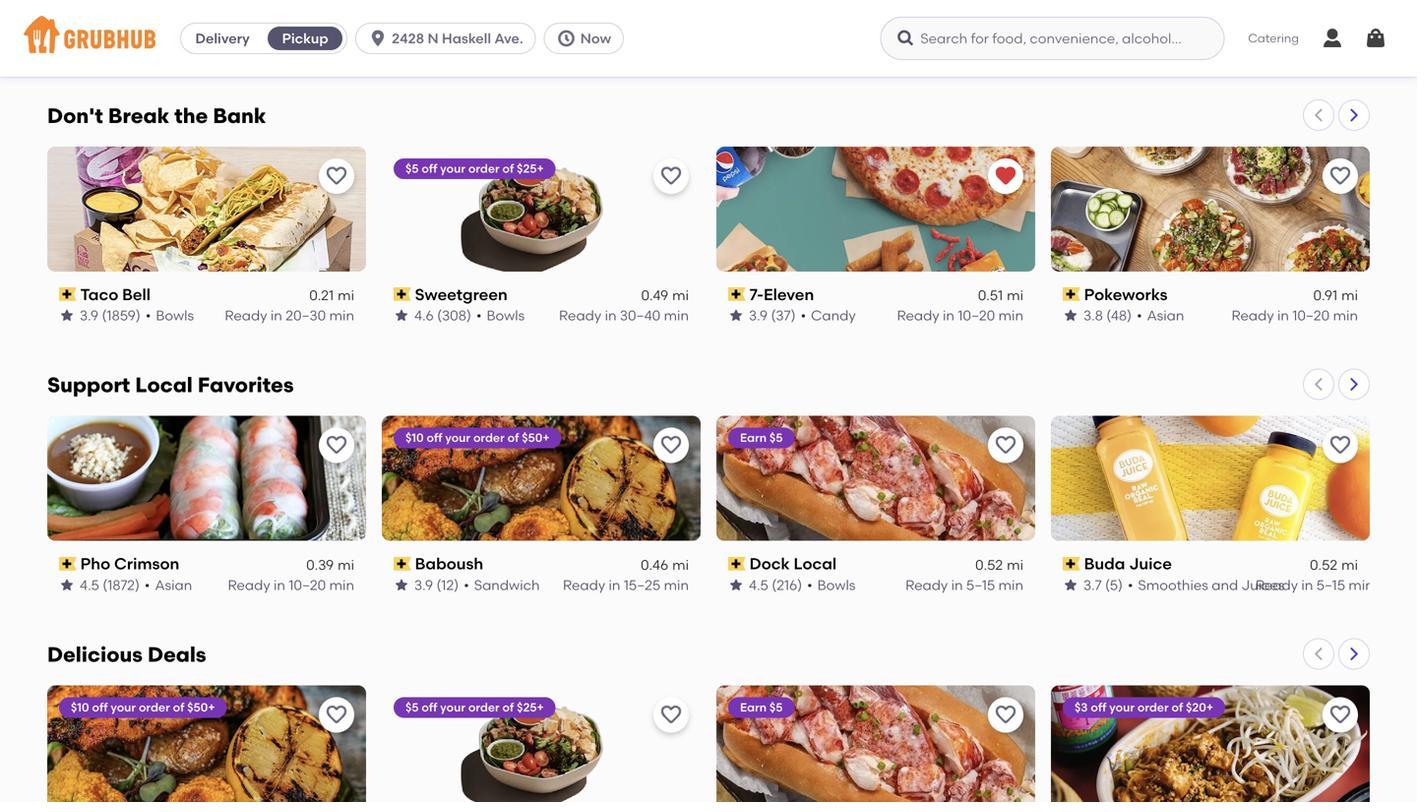 Task type: locate. For each thing, give the bounding box(es) containing it.
1 vertical spatial pizza
[[1151, 37, 1185, 54]]

1 earn $5 from the top
[[740, 431, 783, 445]]

1 dock local logo image from the top
[[717, 416, 1036, 541]]

0.49
[[642, 287, 669, 304]]

0.59
[[1311, 17, 1338, 34]]

1 vertical spatial (216)
[[772, 577, 803, 594]]

0.39 for star icon associated with pho crimson logo
[[306, 557, 334, 574]]

-
[[1179, 15, 1185, 34]]

1 vertical spatial caret left icon image
[[1312, 377, 1327, 393]]

off for 1st sweetgreen  logo from the top of the page
[[422, 161, 438, 176]]

star icon image left 3.9 (37)
[[729, 308, 744, 323]]

0 vertical spatial crimson
[[114, 15, 180, 34]]

$10 off your order of $50+
[[406, 431, 550, 445], [71, 701, 215, 715]]

1 0.39 mi from the top
[[306, 17, 354, 34]]

star icon image left 3.7
[[1063, 577, 1079, 593]]

dock local
[[415, 15, 502, 34], [750, 555, 837, 574]]

1 pho from the top
[[80, 15, 110, 34]]

star icon image for pokeworks logo
[[1063, 308, 1079, 323]]

2 0.52 from the left
[[1311, 557, 1338, 574]]

support
[[47, 373, 130, 398]]

4.1 (1311)
[[1084, 37, 1136, 54]]

and
[[1212, 577, 1239, 594]]

subscription pass image left zalat
[[1063, 18, 1081, 32]]

2 0.39 mi from the top
[[306, 557, 354, 574]]

•
[[145, 37, 150, 54], [473, 37, 478, 54], [1141, 37, 1146, 54], [146, 307, 151, 324], [477, 307, 482, 324], [801, 307, 807, 324], [1137, 307, 1143, 324], [145, 577, 150, 594], [464, 577, 469, 594], [808, 577, 813, 594], [1128, 577, 1134, 594]]

1 horizontal spatial $50+
[[522, 431, 550, 445]]

svg image left now
[[557, 29, 577, 48]]

star icon image
[[59, 38, 75, 54], [394, 38, 410, 54], [1063, 38, 1079, 54], [59, 308, 75, 323], [394, 308, 410, 323], [729, 308, 744, 323], [1063, 308, 1079, 323], [59, 577, 75, 593], [394, 577, 410, 593], [729, 577, 744, 593], [1063, 577, 1079, 593]]

bowls for taco bell
[[156, 307, 194, 324]]

svg image
[[1321, 27, 1345, 50], [557, 29, 577, 48]]

star icon image for 1st sweetgreen  logo from the top of the page
[[394, 308, 410, 323]]

don't
[[47, 103, 103, 128]]

ready for star icon for buda juice logo
[[1256, 577, 1299, 594]]

$25+
[[517, 161, 544, 176], [517, 701, 544, 715]]

asian up "deals" in the left of the page
[[155, 577, 192, 594]]

1 0.52 from the left
[[976, 557, 1004, 574]]

ready in 5–15 min for buda
[[1256, 577, 1374, 594]]

4.5 (1872) for star icon associated with pho crimson logo
[[80, 577, 140, 594]]

10–20 for pho crimson logo
[[289, 577, 326, 594]]

0 vertical spatial • asian
[[145, 37, 192, 54]]

1 caret left icon image from the top
[[1312, 107, 1327, 123]]

0 vertical spatial pho crimson
[[80, 15, 180, 34]]

crimson for star icon associated with pho crimson logo
[[114, 555, 180, 574]]

2 vertical spatial local
[[794, 555, 837, 574]]

subscription pass image for sweetgreen
[[394, 288, 411, 301]]

0 vertical spatial (216)
[[437, 37, 468, 54]]

5–15
[[632, 37, 661, 54], [967, 577, 996, 594], [1317, 577, 1346, 594]]

4.5 (1872) up break
[[80, 37, 140, 54]]

save this restaurant image for $10 off your order of $50+
[[660, 434, 683, 458]]

svg image right 0.59
[[1365, 27, 1388, 50]]

subscription pass image up the delicious
[[59, 557, 76, 571]]

svg image
[[1365, 27, 1388, 50], [368, 29, 388, 48], [896, 29, 916, 48]]

svg image right lao on the right of page
[[896, 29, 916, 48]]

$50+
[[522, 431, 550, 445], [187, 701, 215, 715]]

ave.
[[495, 30, 524, 47]]

1 vertical spatial earn
[[740, 701, 767, 715]]

subscription pass image for 0.52 mi
[[729, 557, 746, 571]]

0 horizontal spatial 3.9
[[80, 307, 99, 324]]

of for 1st sweetgreen  logo from the bottom of the page
[[503, 701, 514, 715]]

1 vertical spatial sweetgreen  logo image
[[382, 686, 701, 803]]

smoothies
[[1139, 577, 1209, 594]]

subscription pass image left buda
[[1063, 557, 1081, 571]]

4.5 (216)
[[415, 37, 468, 54], [749, 577, 803, 594]]

0 vertical spatial 4.5 (216)
[[415, 37, 468, 54]]

mi for 1st sweetgreen  logo from the top of the page
[[673, 287, 689, 304]]

haskell
[[442, 30, 491, 47]]

0 vertical spatial 0.39 mi
[[306, 17, 354, 34]]

2 horizontal spatial local
[[794, 555, 837, 574]]

ready in 20–30 min down 0.21
[[225, 307, 354, 324]]

1 0.52 mi from the left
[[976, 557, 1024, 574]]

0 vertical spatial asian
[[155, 37, 192, 54]]

• asian for star icon associated with pho crimson logo
[[145, 577, 192, 594]]

subscription pass image right 0.46 mi
[[729, 557, 746, 571]]

local
[[459, 15, 502, 34], [135, 373, 193, 398], [794, 555, 837, 574]]

earn $5
[[740, 431, 783, 445], [740, 701, 783, 715]]

1 vertical spatial $5 off your order of $25+
[[406, 701, 544, 715]]

pizza
[[1134, 15, 1175, 34], [1151, 37, 1185, 54]]

4.5 (1872) up the delicious
[[80, 577, 140, 594]]

zaap
[[750, 15, 791, 34]]

pho up don't in the top of the page
[[80, 15, 110, 34]]

asian down pokeworks in the top of the page
[[1148, 307, 1185, 324]]

of for the leftmost baboush logo
[[173, 701, 184, 715]]

star icon image for taco bell logo
[[59, 308, 75, 323]]

2 vertical spatial caret left icon image
[[1312, 646, 1327, 662]]

3.9 (1859)
[[80, 307, 141, 324]]

star icon image left 3.9 (1859)
[[59, 308, 75, 323]]

1 vertical spatial crimson
[[114, 555, 180, 574]]

0 vertical spatial 20–30
[[1290, 37, 1331, 54]]

20–30 down 0.59
[[1290, 37, 1331, 54]]

1 vertical spatial 4.5 (216)
[[749, 577, 803, 594]]

1 caret right icon image from the top
[[1347, 107, 1363, 123]]

bowls
[[483, 37, 521, 54], [156, 307, 194, 324], [487, 307, 525, 324], [818, 577, 856, 594]]

0 horizontal spatial 0.52
[[976, 557, 1004, 574]]

3.9 down the 7-
[[749, 307, 768, 324]]

1 vertical spatial dock local logo image
[[717, 686, 1036, 803]]

main navigation navigation
[[0, 0, 1418, 77]]

0.52 for local
[[976, 557, 1004, 574]]

$20+
[[1187, 701, 1214, 715]]

1 vertical spatial local
[[135, 373, 193, 398]]

caret right icon image for favorites
[[1347, 377, 1363, 393]]

1 vertical spatial pho crimson
[[80, 555, 180, 574]]

0 horizontal spatial svg image
[[557, 29, 577, 48]]

ready in 10–20 min for pokeworks logo
[[1232, 307, 1359, 324]]

of for baboush logo to the top
[[508, 431, 519, 445]]

2 horizontal spatial 3.9
[[749, 307, 768, 324]]

(216)
[[437, 37, 468, 54], [772, 577, 803, 594]]

pho crimson up delicious deals
[[80, 555, 180, 574]]

2 0.39 from the top
[[306, 557, 334, 574]]

(216) for 1st dock local logo from the top's star icon
[[772, 577, 803, 594]]

$5
[[406, 161, 419, 176], [770, 431, 783, 445], [406, 701, 419, 715], [770, 701, 783, 715]]

30–40
[[620, 307, 661, 324]]

0.39
[[306, 17, 334, 34], [306, 557, 334, 574]]

pizza for zalat
[[1134, 15, 1175, 34]]

taco bell
[[80, 285, 151, 304]]

save this restaurant image for $5 off your order of $25+
[[660, 704, 683, 727]]

0 vertical spatial pizza
[[1134, 15, 1175, 34]]

your
[[440, 161, 466, 176], [445, 431, 471, 445], [111, 701, 136, 715], [440, 701, 466, 715], [1110, 701, 1135, 715]]

save this restaurant image for earn $5
[[995, 704, 1018, 727]]

ready
[[228, 37, 270, 54], [571, 37, 614, 54], [898, 37, 940, 54], [1229, 37, 1272, 54], [225, 307, 267, 324], [559, 307, 602, 324], [898, 307, 940, 324], [1232, 307, 1275, 324], [228, 577, 270, 594], [563, 577, 606, 594], [906, 577, 949, 594], [1256, 577, 1299, 594]]

1 vertical spatial baboush logo image
[[47, 686, 366, 803]]

1 vertical spatial 20–30
[[286, 307, 326, 324]]

pizza for •
[[1151, 37, 1185, 54]]

• asian left delivery
[[145, 37, 192, 54]]

0 vertical spatial $10 off your order of $50+
[[406, 431, 550, 445]]

0 vertical spatial earn
[[740, 431, 767, 445]]

save this restaurant image
[[325, 434, 349, 458], [660, 434, 683, 458], [660, 704, 683, 727], [995, 704, 1018, 727], [1329, 704, 1353, 727]]

1 $25+ from the top
[[517, 161, 544, 176]]

(fitzhugh
[[1033, 15, 1106, 34]]

2 horizontal spatial 5–15
[[1317, 577, 1346, 594]]

0 vertical spatial sweetgreen  logo image
[[382, 146, 701, 272]]

your for zaap kitchen lao & thai street eats (fitzhugh ave) logo in the right of the page
[[1110, 701, 1135, 715]]

20–30 for taco bell
[[286, 307, 326, 324]]

2 0.52 mi from the left
[[1311, 557, 1359, 574]]

mi for buda juice logo
[[1342, 557, 1359, 574]]

1 vertical spatial dock local
[[750, 555, 837, 574]]

(1872)
[[103, 37, 140, 54], [103, 577, 140, 594]]

1 vertical spatial $50+
[[187, 701, 215, 715]]

3.9 (37)
[[749, 307, 796, 324]]

0 vertical spatial caret right icon image
[[1347, 107, 1363, 123]]

star icon image for pho crimson logo
[[59, 577, 75, 593]]

star icon image for baboush logo to the top
[[394, 577, 410, 593]]

20–30
[[1290, 37, 1331, 54], [286, 307, 326, 324]]

svg image right catering button
[[1321, 27, 1345, 50]]

asian for star icon for pokeworks logo
[[1148, 307, 1185, 324]]

0 horizontal spatial dock local
[[415, 15, 502, 34]]

2 caret right icon image from the top
[[1347, 377, 1363, 393]]

0 vertical spatial $10
[[406, 431, 424, 445]]

off for baboush logo to the top
[[427, 431, 443, 445]]

pokeworks logo image
[[1052, 146, 1371, 272]]

0 vertical spatial $50+
[[522, 431, 550, 445]]

baboush logo image
[[382, 416, 701, 541], [47, 686, 366, 803]]

0.39 mi for star icon associated with pho crimson logo
[[306, 557, 354, 574]]

mi for taco bell logo
[[338, 287, 354, 304]]

0 vertical spatial (1872)
[[103, 37, 140, 54]]

0 vertical spatial ready in 20–30 min
[[1229, 37, 1359, 54]]

0 horizontal spatial 20–30
[[286, 307, 326, 324]]

3.9 for taco
[[80, 307, 99, 324]]

1 vertical spatial (1872)
[[103, 577, 140, 594]]

star icon image left 4.6
[[394, 308, 410, 323]]

$3
[[1075, 701, 1089, 715]]

mi for 1st dock local logo from the top
[[1007, 557, 1024, 574]]

(1872) for star icon associated with pho crimson logo
[[103, 577, 140, 594]]

1 vertical spatial $10 off your order of $50+
[[71, 701, 215, 715]]

1 vertical spatial 0.39 mi
[[306, 557, 354, 574]]

star icon image up don't in the top of the page
[[59, 38, 75, 54]]

1 vertical spatial pho
[[80, 555, 110, 574]]

2 4.5 (1872) from the top
[[80, 577, 140, 594]]

subscription pass image for 7-eleven
[[729, 288, 746, 301]]

1 $5 off your order of $25+ from the top
[[406, 161, 544, 176]]

1 4.5 (1872) from the top
[[80, 37, 140, 54]]

0.46
[[641, 557, 669, 574]]

1 vertical spatial asian
[[1148, 307, 1185, 324]]

1 horizontal spatial $10
[[406, 431, 424, 445]]

kitchen
[[795, 15, 855, 34]]

pho crimson
[[80, 15, 180, 34], [80, 555, 180, 574]]

1 pho crimson from the top
[[80, 15, 180, 34]]

0 vertical spatial $25+
[[517, 161, 544, 176]]

1 horizontal spatial (216)
[[772, 577, 803, 594]]

2 vertical spatial asian
[[155, 577, 192, 594]]

ready in 20–30 min
[[1229, 37, 1359, 54], [225, 307, 354, 324]]

1 0.39 from the top
[[306, 17, 334, 34]]

ave)
[[1109, 15, 1144, 34]]

delicious
[[47, 643, 143, 668]]

0 vertical spatial dock local
[[415, 15, 502, 34]]

0.91 mi
[[1314, 287, 1359, 304]]

caret right icon image
[[1347, 107, 1363, 123], [1347, 377, 1363, 393], [1347, 646, 1363, 662]]

15–25
[[624, 577, 661, 594]]

mi for pho crimson logo
[[338, 557, 354, 574]]

ready for star icon for pokeworks logo
[[1232, 307, 1275, 324]]

0 vertical spatial local
[[459, 15, 502, 34]]

0.52 mi for dock local
[[976, 557, 1024, 574]]

subscription pass image
[[394, 288, 411, 301], [729, 288, 746, 301], [59, 557, 76, 571], [394, 557, 411, 571], [1063, 557, 1081, 571]]

(1872) up break
[[103, 37, 140, 54]]

pizza down 'zalat pizza - fitzhugh'
[[1151, 37, 1185, 54]]

1 horizontal spatial ready in 5–15 min
[[906, 577, 1024, 594]]

2 crimson from the top
[[114, 555, 180, 574]]

subscription pass image inside dock local link
[[394, 18, 411, 32]]

$10
[[406, 431, 424, 445], [71, 701, 89, 715]]

min down 0.49 mi
[[664, 307, 689, 324]]

1 crimson from the top
[[114, 15, 180, 34]]

1 horizontal spatial 0.52 mi
[[1311, 557, 1359, 574]]

(216) for star icon left of n
[[437, 37, 468, 54]]

pickup
[[282, 30, 328, 47]]

your for 1st sweetgreen  logo from the top of the page
[[440, 161, 466, 176]]

pizza up • pizza
[[1134, 15, 1175, 34]]

(1872) up delicious deals
[[103, 577, 140, 594]]

$5 off your order of $25+
[[406, 161, 544, 176], [406, 701, 544, 715]]

ready for 7-eleven logo's star icon
[[898, 307, 940, 324]]

1 horizontal spatial ready in 20–30 min
[[1229, 37, 1359, 54]]

ready for star icon associated with pho crimson logo
[[228, 577, 270, 594]]

1 horizontal spatial baboush logo image
[[382, 416, 701, 541]]

zaap kitchen lao & thai street eats (fitzhugh ave) logo image
[[1052, 686, 1371, 803]]

0 horizontal spatial 4.5 (216)
[[415, 37, 468, 54]]

ready in 15–25 min
[[563, 577, 689, 594]]

20–30 down 0.21
[[286, 307, 326, 324]]

ready for star icon to the left of 4.1
[[1229, 37, 1272, 54]]

1 horizontal spatial $10 off your order of $50+
[[406, 431, 550, 445]]

subscription pass image left sweetgreen
[[394, 288, 411, 301]]

ready in 20–30 min down 0.59
[[1229, 37, 1359, 54]]

subscription pass image left taco
[[59, 288, 76, 301]]

ready for star icon over don't in the top of the page
[[228, 37, 270, 54]]

ready for star icon corresponding to baboush logo to the top
[[563, 577, 606, 594]]

star icon image left the 3.9 (12)
[[394, 577, 410, 593]]

1 (1872) from the top
[[103, 37, 140, 54]]

10–20
[[289, 37, 326, 54], [958, 37, 996, 54], [958, 307, 996, 324], [1293, 307, 1331, 324], [289, 577, 326, 594]]

2 sweetgreen  logo image from the top
[[382, 686, 701, 803]]

min
[[329, 37, 354, 54], [664, 37, 689, 54], [999, 37, 1024, 54], [1334, 37, 1359, 54], [329, 307, 354, 324], [664, 307, 689, 324], [999, 307, 1024, 324], [1334, 307, 1359, 324], [329, 577, 354, 594], [664, 577, 689, 594], [999, 577, 1024, 594], [1349, 577, 1374, 594]]

1 horizontal spatial local
[[459, 15, 502, 34]]

crimson left delivery
[[114, 15, 180, 34]]

off
[[422, 161, 438, 176], [427, 431, 443, 445], [92, 701, 108, 715], [422, 701, 438, 715], [1091, 701, 1107, 715]]

2 earn from the top
[[740, 701, 767, 715]]

saved restaurant image
[[995, 164, 1018, 188]]

1 vertical spatial caret right icon image
[[1347, 377, 1363, 393]]

min right now
[[664, 37, 689, 54]]

asian
[[155, 37, 192, 54], [1148, 307, 1185, 324], [155, 577, 192, 594]]

1 horizontal spatial 20–30
[[1290, 37, 1331, 54]]

20–30 for zalat pizza - fitzhugh
[[1290, 37, 1331, 54]]

0 vertical spatial 0.39
[[306, 17, 334, 34]]

zaap kitchen lao & thai street eats (fitzhugh ave)
[[750, 15, 1144, 34]]

$5 off your order of $25+ for 1st sweetgreen  logo from the top of the page
[[406, 161, 544, 176]]

1 vertical spatial ready in 20–30 min
[[225, 307, 354, 324]]

subscription pass image for buda juice
[[1063, 557, 1081, 571]]

ready for 1st dock local logo from the top's star icon
[[906, 577, 949, 594]]

1 vertical spatial $25+
[[517, 701, 544, 715]]

min right pickup
[[329, 37, 354, 54]]

asian for star icon over don't in the top of the page
[[155, 37, 192, 54]]

• asian down pokeworks in the top of the page
[[1137, 307, 1185, 324]]

caret left icon image
[[1312, 107, 1327, 123], [1312, 377, 1327, 393], [1312, 646, 1327, 662]]

asian left delivery
[[155, 37, 192, 54]]

subscription pass image left n
[[394, 18, 411, 32]]

delivery button
[[181, 23, 264, 54]]

1 horizontal spatial 0.52
[[1311, 557, 1338, 574]]

subscription pass image left the 7-
[[729, 288, 746, 301]]

4.5
[[80, 37, 99, 54], [415, 37, 434, 54], [80, 577, 99, 594], [749, 577, 769, 594]]

subscription pass image left pokeworks in the top of the page
[[1063, 288, 1081, 301]]

save this restaurant image
[[325, 164, 349, 188], [660, 164, 683, 188], [1329, 164, 1353, 188], [995, 434, 1018, 458], [1329, 434, 1353, 458], [325, 704, 349, 727]]

order
[[469, 161, 500, 176], [474, 431, 505, 445], [139, 701, 170, 715], [469, 701, 500, 715], [1138, 701, 1169, 715]]

0 vertical spatial $5 off your order of $25+
[[406, 161, 544, 176]]

svg image left 2428
[[368, 29, 388, 48]]

0 horizontal spatial dock
[[415, 15, 456, 34]]

• asian
[[145, 37, 192, 54], [1137, 307, 1185, 324], [145, 577, 192, 594]]

subscription pass image up don't in the top of the page
[[59, 18, 76, 32]]

0 vertical spatial 4.5 (1872)
[[80, 37, 140, 54]]

1 horizontal spatial 5–15
[[967, 577, 996, 594]]

0 vertical spatial pho
[[80, 15, 110, 34]]

star icon image right 15–25
[[729, 577, 744, 593]]

earn
[[740, 431, 767, 445], [740, 701, 767, 715]]

svg image inside now button
[[557, 29, 577, 48]]

crimson up delicious deals
[[114, 555, 180, 574]]

dock local logo image
[[717, 416, 1036, 541], [717, 686, 1036, 803]]

sweetgreen  logo image
[[382, 146, 701, 272], [382, 686, 701, 803]]

subscription pass image for 0.39 mi
[[59, 18, 76, 32]]

2 horizontal spatial ready in 5–15 min
[[1256, 577, 1374, 594]]

subscription pass image left baboush
[[394, 557, 411, 571]]

pho up the delicious
[[80, 555, 110, 574]]

2 (1872) from the top
[[103, 577, 140, 594]]

0 horizontal spatial 0.52 mi
[[976, 557, 1024, 574]]

1 vertical spatial 4.5 (1872)
[[80, 577, 140, 594]]

0.39 for star icon over don't in the top of the page
[[306, 17, 334, 34]]

min right juices
[[1349, 577, 1374, 594]]

0 vertical spatial caret left icon image
[[1312, 107, 1327, 123]]

asian for star icon associated with pho crimson logo
[[155, 577, 192, 594]]

now button
[[544, 23, 632, 54]]

$5 off your order of $25+ for 1st sweetgreen  logo from the bottom of the page
[[406, 701, 544, 715]]

Search for food, convenience, alcohol... search field
[[881, 17, 1225, 60]]

3.9 left '(12)'
[[415, 577, 433, 594]]

• asian up "deals" in the left of the page
[[145, 577, 192, 594]]

• bowls for sweetgreen
[[477, 307, 525, 324]]

2 caret left icon image from the top
[[1312, 377, 1327, 393]]

buda juice logo image
[[1052, 416, 1371, 541]]

now
[[581, 30, 611, 47]]

• asian for star icon over don't in the top of the page
[[145, 37, 192, 54]]

1 horizontal spatial 3.9
[[415, 577, 433, 594]]

3.9 down taco
[[80, 307, 99, 324]]

0 horizontal spatial $10 off your order of $50+
[[71, 701, 215, 715]]

• asian for star icon for pokeworks logo
[[1137, 307, 1185, 324]]

1 horizontal spatial dock local
[[750, 555, 837, 574]]

0 horizontal spatial $10
[[71, 701, 89, 715]]

0 vertical spatial dock
[[415, 15, 456, 34]]

ready in 5–15 min
[[571, 37, 689, 54], [906, 577, 1024, 594], [1256, 577, 1374, 594]]

subscription pass image
[[59, 18, 76, 32], [394, 18, 411, 32], [1063, 18, 1081, 32], [59, 288, 76, 301], [1063, 288, 1081, 301], [729, 557, 746, 571]]

1 vertical spatial dock
[[750, 555, 790, 574]]

2 $5 off your order of $25+ from the top
[[406, 701, 544, 715]]

2 vertical spatial • asian
[[145, 577, 192, 594]]

pho crimson up break
[[80, 15, 180, 34]]

star icon image up the delicious
[[59, 577, 75, 593]]

caret right icon image for the
[[1347, 107, 1363, 123]]

0 vertical spatial dock local logo image
[[717, 416, 1036, 541]]

thai
[[907, 15, 941, 34]]

0 horizontal spatial (216)
[[437, 37, 468, 54]]

0.39 mi
[[306, 17, 354, 34], [306, 557, 354, 574]]

0 horizontal spatial svg image
[[368, 29, 388, 48]]

star icon image left 3.8
[[1063, 308, 1079, 323]]

0 horizontal spatial ready in 20–30 min
[[225, 307, 354, 324]]

1 vertical spatial 0.39
[[306, 557, 334, 574]]



Task type: describe. For each thing, give the bounding box(es) containing it.
1 horizontal spatial svg image
[[1321, 27, 1345, 50]]

2428 n haskell ave. button
[[356, 23, 544, 54]]

eats
[[996, 15, 1030, 34]]

dock inside dock local link
[[415, 15, 456, 34]]

(5)
[[1106, 577, 1123, 594]]

(37)
[[771, 307, 796, 324]]

2428
[[392, 30, 425, 47]]

ready for star icon related to 1st sweetgreen  logo from the top of the page
[[559, 307, 602, 324]]

ready in 20–30 min for taco bell
[[225, 307, 354, 324]]

your for 1st sweetgreen  logo from the bottom of the page
[[440, 701, 466, 715]]

save this restaurant image for $3 off your order of $20+
[[1329, 704, 1353, 727]]

pho crimson logo image
[[47, 416, 366, 541]]

don't break the bank
[[47, 103, 266, 128]]

0 horizontal spatial $50+
[[187, 701, 215, 715]]

favorites
[[198, 373, 294, 398]]

star icon image left 4.1
[[1063, 38, 1079, 54]]

pickup button
[[264, 23, 347, 54]]

2 dock local logo image from the top
[[717, 686, 1036, 803]]

min left 3.7
[[999, 577, 1024, 594]]

1 earn from the top
[[740, 431, 767, 445]]

taco
[[80, 285, 118, 304]]

0 vertical spatial baboush logo image
[[382, 416, 701, 541]]

7-
[[750, 285, 764, 304]]

ready for star icon for taco bell logo
[[225, 307, 267, 324]]

deals
[[148, 643, 206, 668]]

candy
[[812, 307, 856, 324]]

(308)
[[437, 307, 472, 324]]

3 caret left icon image from the top
[[1312, 646, 1327, 662]]

0.52 mi for buda juice
[[1311, 557, 1359, 574]]

subscription pass image for 0.91 mi
[[1063, 288, 1081, 301]]

&
[[891, 15, 904, 34]]

eleven
[[764, 285, 815, 304]]

(12)
[[437, 577, 459, 594]]

2 $25+ from the top
[[517, 701, 544, 715]]

zalat pizza - fitzhugh
[[1085, 15, 1256, 34]]

0 horizontal spatial baboush logo image
[[47, 686, 366, 803]]

break
[[108, 103, 170, 128]]

star icon image for 7-eleven logo
[[729, 308, 744, 323]]

dock local inside dock local link
[[415, 15, 502, 34]]

1 horizontal spatial 4.5 (216)
[[749, 577, 803, 594]]

off for zaap kitchen lao & thai street eats (fitzhugh ave) logo in the right of the page
[[1091, 701, 1107, 715]]

1 sweetgreen  logo image from the top
[[382, 146, 701, 272]]

0 horizontal spatial 5–15
[[632, 37, 661, 54]]

• sandwich
[[464, 577, 540, 594]]

pokeworks
[[1085, 285, 1168, 304]]

sandwich
[[474, 577, 540, 594]]

0.49 mi
[[642, 287, 689, 304]]

street
[[945, 15, 992, 34]]

zalat
[[1085, 15, 1130, 34]]

mi for pokeworks logo
[[1342, 287, 1359, 304]]

min left the 3.9 (12)
[[329, 577, 354, 594]]

ready in 10–20 min for pho crimson logo
[[228, 577, 354, 594]]

subscription pass image for 0.21 mi
[[59, 288, 76, 301]]

min down eats
[[999, 37, 1024, 54]]

crimson for star icon over don't in the top of the page
[[114, 15, 180, 34]]

the
[[175, 103, 208, 128]]

caret left icon image for the
[[1312, 107, 1327, 123]]

subscription pass image for baboush
[[394, 557, 411, 571]]

bowls for dock local
[[818, 577, 856, 594]]

2 earn $5 from the top
[[740, 701, 783, 715]]

off for 1st sweetgreen  logo from the bottom of the page
[[422, 701, 438, 715]]

10–20 for 7-eleven logo
[[958, 307, 996, 324]]

2 horizontal spatial svg image
[[1365, 27, 1388, 50]]

n
[[428, 30, 439, 47]]

buda
[[1085, 555, 1126, 574]]

taco bell logo image
[[47, 146, 366, 272]]

bank
[[213, 103, 266, 128]]

1 horizontal spatial svg image
[[896, 29, 916, 48]]

• pizza
[[1141, 37, 1185, 54]]

0 horizontal spatial ready in 5–15 min
[[571, 37, 689, 54]]

0.21
[[309, 287, 334, 304]]

0.46 mi
[[641, 557, 689, 574]]

min down 0.46 mi
[[664, 577, 689, 594]]

buda juice
[[1085, 555, 1173, 574]]

(48)
[[1107, 307, 1132, 324]]

subscription pass image for pho crimson
[[59, 557, 76, 571]]

3 caret right icon image from the top
[[1347, 646, 1363, 662]]

4.1
[[1084, 37, 1100, 54]]

bowls for sweetgreen
[[487, 307, 525, 324]]

0 horizontal spatial local
[[135, 373, 193, 398]]

• candy
[[801, 307, 856, 324]]

4.6 (308)
[[415, 307, 472, 324]]

3.9 for 7-
[[749, 307, 768, 324]]

dock local link
[[394, 14, 689, 36]]

$3 off your order of $20+
[[1075, 701, 1214, 715]]

min down 0.51 mi
[[999, 307, 1024, 324]]

(1859)
[[102, 307, 141, 324]]

baboush
[[415, 555, 484, 574]]

support local favorites
[[47, 373, 294, 398]]

3.8 (48)
[[1084, 307, 1132, 324]]

lao
[[858, 15, 888, 34]]

star icon image for 1st dock local logo from the top
[[729, 577, 744, 593]]

3.9 (12)
[[415, 577, 459, 594]]

ready for star icon left of n
[[571, 37, 614, 54]]

min down 0.59
[[1334, 37, 1359, 54]]

juices
[[1242, 577, 1286, 594]]

ready in 5–15 min for dock
[[906, 577, 1024, 594]]

off for the leftmost baboush logo
[[92, 701, 108, 715]]

• bowls for dock local
[[808, 577, 856, 594]]

delicious deals
[[47, 643, 206, 668]]

• smoothies and juices
[[1128, 577, 1286, 594]]

fitzhugh
[[1189, 15, 1256, 34]]

0.51 mi
[[978, 287, 1024, 304]]

ready in 20–30 min for zalat pizza - fitzhugh
[[1229, 37, 1359, 54]]

0.57 mi
[[977, 17, 1024, 34]]

7-eleven logo image
[[717, 146, 1036, 272]]

caret left icon image for favorites
[[1312, 377, 1327, 393]]

1 horizontal spatial dock
[[750, 555, 790, 574]]

min down 0.21 mi at top
[[329, 307, 354, 324]]

• bowls for taco bell
[[146, 307, 194, 324]]

1 vertical spatial $10
[[71, 701, 89, 715]]

ready in 30–40 min
[[559, 307, 689, 324]]

catering
[[1249, 31, 1300, 45]]

bell
[[122, 285, 151, 304]]

0.51
[[978, 287, 1004, 304]]

min down 0.91 mi
[[1334, 307, 1359, 324]]

star icon image left n
[[394, 38, 410, 54]]

5–15 for buda
[[1317, 577, 1346, 594]]

(1311)
[[1103, 37, 1136, 54]]

2 pho from the top
[[80, 555, 110, 574]]

0.57
[[977, 17, 1004, 34]]

0.39 mi for star icon over don't in the top of the page
[[306, 17, 354, 34]]

0.21 mi
[[309, 287, 354, 304]]

juice
[[1130, 555, 1173, 574]]

2 pho crimson from the top
[[80, 555, 180, 574]]

saved restaurant button
[[989, 158, 1024, 194]]

3.7
[[1084, 577, 1102, 594]]

of for zaap kitchen lao & thai street eats (fitzhugh ave) logo in the right of the page
[[1172, 701, 1184, 715]]

5–15 for dock
[[967, 577, 996, 594]]

ready in 10–20 min for 7-eleven logo
[[898, 307, 1024, 324]]

svg image inside 2428 n haskell ave. button
[[368, 29, 388, 48]]

2428 n haskell ave.
[[392, 30, 524, 47]]

10–20 for pokeworks logo
[[1293, 307, 1331, 324]]

delivery
[[195, 30, 250, 47]]

mi for 7-eleven logo
[[1007, 287, 1024, 304]]

0.91
[[1314, 287, 1338, 304]]

(1872) for star icon over don't in the top of the page
[[103, 37, 140, 54]]

4.5 (1872) for star icon over don't in the top of the page
[[80, 37, 140, 54]]

0.52 for juice
[[1311, 557, 1338, 574]]

4.6
[[415, 307, 434, 324]]

of for 1st sweetgreen  logo from the top of the page
[[503, 161, 514, 176]]

3.8
[[1084, 307, 1104, 324]]

catering button
[[1235, 16, 1314, 61]]

mi for baboush logo to the top
[[673, 557, 689, 574]]

star icon image for buda juice logo
[[1063, 577, 1079, 593]]

7-eleven
[[750, 285, 815, 304]]

3.7 (5)
[[1084, 577, 1123, 594]]

sweetgreen
[[415, 285, 508, 304]]



Task type: vqa. For each thing, say whether or not it's contained in the screenshot.
'Kid's Carrot Juice' image
no



